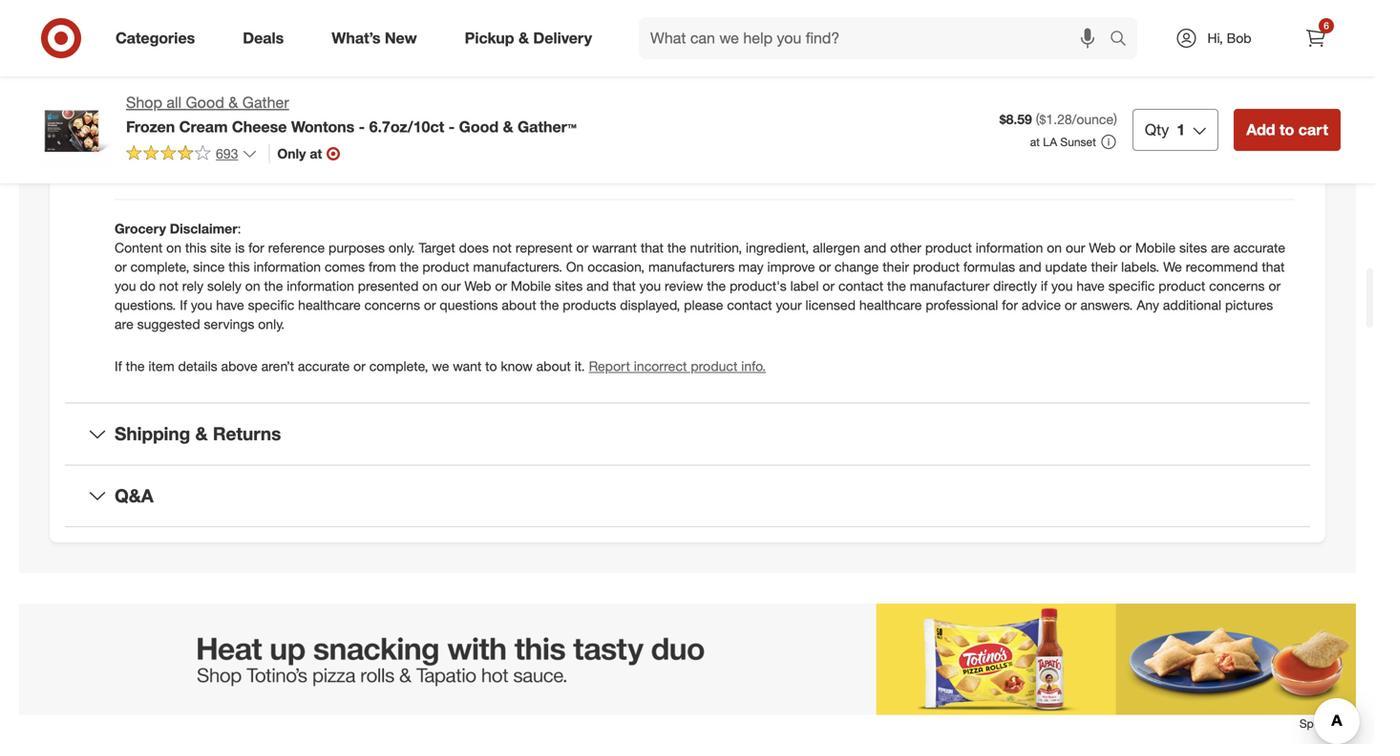 Task type: locate. For each thing, give the bounding box(es) containing it.
to right the want
[[485, 358, 497, 375]]

concerns down presented
[[365, 297, 420, 313]]

what's
[[332, 29, 381, 47]]

the up manufacturers
[[668, 239, 687, 256]]

1 healthcare from the left
[[298, 297, 361, 313]]

web up questions
[[465, 278, 491, 294]]

labels.
[[1122, 258, 1160, 275]]

this down is
[[229, 258, 250, 275]]

sites
[[1180, 239, 1208, 256], [555, 278, 583, 294]]

you
[[115, 278, 136, 294], [640, 278, 661, 294], [1052, 278, 1073, 294], [191, 297, 212, 313]]

1 horizontal spatial complete,
[[369, 358, 428, 375]]

contact down product's
[[727, 297, 772, 313]]

0 vertical spatial about
[[502, 297, 537, 313]]

0 horizontal spatial and
[[587, 278, 609, 294]]

693 link
[[126, 144, 257, 166]]

the up 'please'
[[707, 278, 726, 294]]

1 horizontal spatial only.
[[389, 239, 415, 256]]

good left gather™
[[459, 117, 499, 136]]

and up products
[[587, 278, 609, 294]]

1 horizontal spatial web
[[1089, 239, 1116, 256]]

on up the update
[[1047, 239, 1062, 256]]

1 vertical spatial good
[[459, 117, 499, 136]]

and
[[864, 239, 887, 256], [1019, 258, 1042, 275], [587, 278, 609, 294]]

search button
[[1101, 17, 1147, 63]]

or down the manufacturers.
[[495, 278, 507, 294]]

that right the warrant
[[641, 239, 664, 256]]

pickup & delivery
[[465, 29, 592, 47]]

: up shop
[[143, 45, 147, 62]]

want
[[453, 358, 482, 375]]

1 vertical spatial only.
[[258, 316, 285, 332]]

this
[[185, 239, 207, 256], [229, 258, 250, 275]]

if left item
[[115, 358, 122, 375]]

sponsored
[[1300, 717, 1357, 731]]

: left 270-
[[242, 104, 246, 120]]

1 their from the left
[[883, 258, 910, 275]]

1 vertical spatial mobile
[[511, 278, 551, 294]]

are down questions. on the top left of the page
[[115, 316, 134, 332]]

categories
[[116, 29, 195, 47]]

only at
[[277, 145, 322, 162]]

)
[[1114, 111, 1118, 128]]

1 vertical spatial accurate
[[298, 358, 350, 375]]

for right is
[[248, 239, 264, 256]]

not up the manufacturers.
[[493, 239, 512, 256]]

$1.28
[[1040, 111, 1072, 128]]

0 vertical spatial concerns
[[1210, 278, 1265, 294]]

& left "returns"
[[195, 423, 208, 445]]

0 horizontal spatial have
[[216, 297, 244, 313]]

1 vertical spatial contact
[[727, 297, 772, 313]]

details
[[178, 358, 217, 375]]

0 vertical spatial for
[[248, 239, 264, 256]]

0 vertical spatial if
[[180, 297, 187, 313]]

accurate
[[1234, 239, 1286, 256], [298, 358, 350, 375]]

0 horizontal spatial concerns
[[365, 297, 420, 313]]

0 vertical spatial and
[[864, 239, 887, 256]]

that down occasion,
[[613, 278, 636, 294]]

sites down on
[[555, 278, 583, 294]]

0 vertical spatial to
[[1280, 120, 1295, 139]]

1 horizontal spatial contact
[[839, 278, 884, 294]]

0 vertical spatial information
[[976, 239, 1044, 256]]

reference
[[268, 239, 325, 256]]

bob
[[1227, 30, 1252, 46]]

on right solely
[[245, 278, 260, 294]]

6
[[1324, 20, 1330, 32]]

accurate right aren't at the left of page
[[298, 358, 350, 375]]

1 vertical spatial our
[[441, 278, 461, 294]]

rely
[[182, 278, 204, 294]]

since
[[193, 258, 225, 275]]

0 horizontal spatial mobile
[[511, 278, 551, 294]]

warrant
[[592, 239, 637, 256]]

you left do
[[115, 278, 136, 294]]

q&a button
[[65, 466, 1311, 526]]

gather™
[[518, 117, 577, 136]]

- right 6.7oz/10ct on the left of the page
[[449, 117, 455, 136]]

1 vertical spatial :
[[242, 104, 246, 120]]

does
[[459, 239, 489, 256]]

0 horizontal spatial web
[[465, 278, 491, 294]]

1 horizontal spatial if
[[180, 297, 187, 313]]

all
[[167, 93, 182, 112]]

1 horizontal spatial have
[[1077, 278, 1105, 294]]

about inside grocery disclaimer : content on this site is for reference purposes only.  target does not represent or warrant that the nutrition, ingredient, allergen and other product information on our web or mobile sites are accurate or complete, since this information comes from the product manufacturers.  on occasion, manufacturers may improve or change their product formulas and update their labels.  we recommend that you do not rely solely on the information presented on our web or mobile sites and that you review the product's label or contact the manufacturer directly if you have specific product concerns or questions.  if you have specific healthcare concerns or questions about the products displayed, please contact your licensed healthcare professional for advice or answers.  any additional pictures are suggested servings only.
[[502, 297, 537, 313]]

only. up from at the top left of page
[[389, 239, 415, 256]]

1 vertical spatial this
[[229, 258, 250, 275]]

their
[[883, 258, 910, 275], [1091, 258, 1118, 275]]

not
[[493, 239, 512, 256], [159, 278, 179, 294]]

if
[[180, 297, 187, 313], [115, 358, 122, 375]]

1 horizontal spatial at
[[1031, 135, 1040, 149]]

accurate inside grocery disclaimer : content on this site is for reference purposes only.  target does not represent or warrant that the nutrition, ingredient, allergen and other product information on our web or mobile sites are accurate or complete, since this information comes from the product manufacturers.  on occasion, manufacturers may improve or change their product formulas and update their labels.  we recommend that you do not rely solely on the information presented on our web or mobile sites and that you review the product's label or contact the manufacturer directly if you have specific product concerns or questions.  if you have specific healthcare concerns or questions about the products displayed, please contact your licensed healthcare professional for advice or answers.  any additional pictures are suggested servings only.
[[1234, 239, 1286, 256]]

or down allergen
[[819, 258, 831, 275]]

1 vertical spatial concerns
[[365, 297, 420, 313]]

0 vertical spatial this
[[185, 239, 207, 256]]

manufacturers
[[649, 258, 735, 275]]

concerns up pictures
[[1210, 278, 1265, 294]]

for down directly
[[1002, 297, 1018, 313]]

servings
[[204, 316, 254, 332]]

1 horizontal spatial that
[[641, 239, 664, 256]]

or
[[577, 239, 589, 256], [1120, 239, 1132, 256], [115, 258, 127, 275], [819, 258, 831, 275], [495, 278, 507, 294], [823, 278, 835, 294], [1269, 278, 1281, 294], [424, 297, 436, 313], [1065, 297, 1077, 313], [354, 358, 366, 375]]

0 horizontal spatial their
[[883, 258, 910, 275]]

shipping & returns button
[[65, 404, 1311, 465]]

to right the add
[[1280, 120, 1295, 139]]

recommend
[[1186, 258, 1259, 275]]

suggested
[[137, 316, 200, 332]]

update
[[1046, 258, 1088, 275]]

0 vertical spatial accurate
[[1234, 239, 1286, 256]]

the
[[668, 239, 687, 256], [400, 258, 419, 275], [264, 278, 283, 294], [707, 278, 726, 294], [888, 278, 907, 294], [540, 297, 559, 313], [126, 358, 145, 375]]

1 horizontal spatial to
[[1280, 120, 1295, 139]]

have up answers.
[[1077, 278, 1105, 294]]

1 horizontal spatial for
[[1002, 297, 1018, 313]]

specific up servings
[[248, 297, 294, 313]]

specific down "labels."
[[1109, 278, 1155, 294]]

or up licensed
[[823, 278, 835, 294]]

1 vertical spatial web
[[465, 278, 491, 294]]

0 vertical spatial :
[[143, 45, 147, 62]]

0 vertical spatial are
[[1211, 239, 1230, 256]]

& left gather™
[[503, 117, 514, 136]]

only. right servings
[[258, 316, 285, 332]]

0 horizontal spatial contact
[[727, 297, 772, 313]]

mobile down the manufacturers.
[[511, 278, 551, 294]]

information up formulas
[[976, 239, 1044, 256]]

from
[[369, 258, 396, 275]]

2 vertical spatial that
[[613, 278, 636, 294]]

: up is
[[238, 220, 241, 237]]

0 horizontal spatial not
[[159, 278, 179, 294]]

0 vertical spatial specific
[[1109, 278, 1155, 294]]

at la sunset
[[1031, 135, 1097, 149]]

1 horizontal spatial their
[[1091, 258, 1118, 275]]

1 vertical spatial sites
[[555, 278, 583, 294]]

0 horizontal spatial good
[[186, 93, 224, 112]]

0 horizontal spatial accurate
[[298, 358, 350, 375]]

on down 'target'
[[423, 278, 438, 294]]

pictures
[[1226, 297, 1274, 313]]

concerns
[[1210, 278, 1265, 294], [365, 297, 420, 313]]

not right do
[[159, 278, 179, 294]]

image of frozen cream cheese wontons - 6.7oz/10ct - good & gather™ image
[[34, 92, 111, 168]]

0 horizontal spatial -
[[359, 117, 365, 136]]

0 horizontal spatial this
[[185, 239, 207, 256]]

and up change
[[864, 239, 887, 256]]

products
[[563, 297, 616, 313]]

product's
[[730, 278, 787, 294]]

(dpci)
[[201, 104, 242, 120]]

this down "disclaimer" on the top left of the page
[[185, 239, 207, 256]]

only
[[277, 145, 306, 162]]

deals
[[243, 29, 284, 47]]

about left it.
[[537, 358, 571, 375]]

0 horizontal spatial are
[[115, 316, 134, 332]]

1 vertical spatial are
[[115, 316, 134, 332]]

: inside grocery disclaimer : content on this site is for reference purposes only.  target does not represent or warrant that the nutrition, ingredient, allergen and other product information on our web or mobile sites are accurate or complete, since this information comes from the product manufacturers.  on occasion, manufacturers may improve or change their product formulas and update their labels.  we recommend that you do not rely solely on the information presented on our web or mobile sites and that you review the product's label or contact the manufacturer directly if you have specific product concerns or questions.  if you have specific healthcare concerns or questions about the products displayed, please contact your licensed healthcare professional for advice or answers.  any additional pictures are suggested servings only.
[[238, 220, 241, 237]]

0 vertical spatial good
[[186, 93, 224, 112]]

0 horizontal spatial to
[[485, 358, 497, 375]]

delivery
[[533, 29, 592, 47]]

or right advice
[[1065, 297, 1077, 313]]

mobile up "labels."
[[1136, 239, 1176, 256]]

1 vertical spatial not
[[159, 278, 179, 294]]

deals link
[[227, 17, 308, 59]]

contact
[[839, 278, 884, 294], [727, 297, 772, 313]]

our up the update
[[1066, 239, 1086, 256]]

mobile
[[1136, 239, 1176, 256], [511, 278, 551, 294]]

that
[[641, 239, 664, 256], [1262, 258, 1285, 275], [613, 278, 636, 294]]

270-
[[249, 104, 277, 120]]

contact down change
[[839, 278, 884, 294]]

specific
[[1109, 278, 1155, 294], [248, 297, 294, 313]]

0 horizontal spatial only.
[[258, 316, 285, 332]]

1 horizontal spatial healthcare
[[860, 297, 922, 313]]

2 vertical spatial :
[[238, 220, 241, 237]]

healthcare down change
[[860, 297, 922, 313]]

only.
[[389, 239, 415, 256], [258, 316, 285, 332]]

review
[[665, 278, 704, 294]]

1 horizontal spatial sites
[[1180, 239, 1208, 256]]

0 horizontal spatial if
[[115, 358, 122, 375]]

if down rely
[[180, 297, 187, 313]]

cart
[[1299, 120, 1329, 139]]

returns
[[213, 423, 281, 445]]

0 horizontal spatial healthcare
[[298, 297, 361, 313]]

or left we
[[354, 358, 366, 375]]

purposes
[[329, 239, 385, 256]]

if inside grocery disclaimer : content on this site is for reference purposes only.  target does not represent or warrant that the nutrition, ingredient, allergen and other product information on our web or mobile sites are accurate or complete, since this information comes from the product manufacturers.  on occasion, manufacturers may improve or change their product formulas and update their labels.  we recommend that you do not rely solely on the information presented on our web or mobile sites and that you review the product's label or contact the manufacturer directly if you have specific product concerns or questions.  if you have specific healthcare concerns or questions about the products displayed, please contact your licensed healthcare professional for advice or answers.  any additional pictures are suggested servings only.
[[180, 297, 187, 313]]

web up answers.
[[1089, 239, 1116, 256]]

healthcare down comes
[[298, 297, 361, 313]]

gather
[[242, 93, 289, 112]]

their left "labels."
[[1091, 258, 1118, 275]]

2 horizontal spatial that
[[1262, 258, 1285, 275]]

0 vertical spatial not
[[493, 239, 512, 256]]

1 horizontal spatial :
[[238, 220, 241, 237]]

0 vertical spatial sites
[[1180, 239, 1208, 256]]

0 horizontal spatial for
[[248, 239, 264, 256]]

about down the manufacturers.
[[502, 297, 537, 313]]

1 horizontal spatial mobile
[[1136, 239, 1176, 256]]

information down reference
[[254, 258, 321, 275]]

their down other on the right of the page
[[883, 258, 910, 275]]

or down the content
[[115, 258, 127, 275]]

advertisement region
[[19, 604, 1357, 716]]

0 vertical spatial complete,
[[130, 258, 190, 275]]

at left la at the right of page
[[1031, 135, 1040, 149]]

1 vertical spatial and
[[1019, 258, 1042, 275]]

0 vertical spatial that
[[641, 239, 664, 256]]

1 horizontal spatial this
[[229, 258, 250, 275]]

accurate up recommend
[[1234, 239, 1286, 256]]

sites up we
[[1180, 239, 1208, 256]]

on
[[166, 239, 182, 256], [1047, 239, 1062, 256], [245, 278, 260, 294], [423, 278, 438, 294]]

1 vertical spatial for
[[1002, 297, 1018, 313]]

1 horizontal spatial -
[[449, 117, 455, 136]]

1 horizontal spatial are
[[1211, 239, 1230, 256]]

the down other on the right of the page
[[888, 278, 907, 294]]

that up pictures
[[1262, 258, 1285, 275]]

advice
[[1022, 297, 1061, 313]]

good up cream
[[186, 93, 224, 112]]

qty 1
[[1145, 120, 1186, 139]]

have up servings
[[216, 297, 244, 313]]

0 horizontal spatial :
[[143, 45, 147, 62]]

at right only
[[310, 145, 322, 162]]

are up recommend
[[1211, 239, 1230, 256]]

2 vertical spatial information
[[287, 278, 354, 294]]

1 vertical spatial complete,
[[369, 358, 428, 375]]

complete, left we
[[369, 358, 428, 375]]

incorrect
[[634, 358, 687, 375]]

on
[[566, 258, 584, 275]]

0 horizontal spatial complete,
[[130, 258, 190, 275]]

- right the wontons
[[359, 117, 365, 136]]

1 vertical spatial specific
[[248, 297, 294, 313]]

complete, up do
[[130, 258, 190, 275]]

healthcare
[[298, 297, 361, 313], [860, 297, 922, 313]]

1 vertical spatial if
[[115, 358, 122, 375]]

our up questions
[[441, 278, 461, 294]]

1
[[1177, 120, 1186, 139]]

hi, bob
[[1208, 30, 1252, 46]]

information down comes
[[287, 278, 354, 294]]

about
[[502, 297, 537, 313], [537, 358, 571, 375]]

and up if on the top right of page
[[1019, 258, 1042, 275]]



Task type: describe. For each thing, give the bounding box(es) containing it.
your
[[776, 297, 802, 313]]

we
[[1164, 258, 1182, 275]]

manufacturer
[[910, 278, 990, 294]]

other
[[891, 239, 922, 256]]

grocery
[[115, 220, 166, 237]]

add
[[1247, 120, 1276, 139]]

aren't
[[261, 358, 294, 375]]

please
[[684, 297, 724, 313]]

085239096598
[[151, 45, 240, 62]]

answers.
[[1081, 297, 1133, 313]]

it.
[[575, 358, 585, 375]]

item
[[148, 358, 174, 375]]

1 horizontal spatial specific
[[1109, 278, 1155, 294]]

displayed,
[[620, 297, 680, 313]]

cream
[[179, 117, 228, 136]]

add to cart button
[[1234, 109, 1341, 151]]

/ounce
[[1072, 111, 1114, 128]]

sunset
[[1061, 135, 1097, 149]]

qty
[[1145, 120, 1170, 139]]

(
[[1036, 111, 1040, 128]]

site
[[210, 239, 231, 256]]

manufacturers.
[[473, 258, 563, 275]]

or up pictures
[[1269, 278, 1281, 294]]

new
[[385, 29, 417, 47]]

solely
[[207, 278, 242, 294]]

2 horizontal spatial and
[[1019, 258, 1042, 275]]

or left questions
[[424, 297, 436, 313]]

0 vertical spatial our
[[1066, 239, 1086, 256]]

shop all good & gather frozen cream cheese wontons - 6.7oz/10ct - good & gather™
[[126, 93, 577, 136]]

ingredient,
[[746, 239, 809, 256]]

2 healthcare from the left
[[860, 297, 922, 313]]

do
[[140, 278, 155, 294]]

1 vertical spatial that
[[1262, 258, 1285, 275]]

0 horizontal spatial specific
[[248, 297, 294, 313]]

0 vertical spatial mobile
[[1136, 239, 1176, 256]]

0 horizontal spatial sites
[[555, 278, 583, 294]]

upc
[[115, 45, 143, 62]]

1 horizontal spatial good
[[459, 117, 499, 136]]

$8.59 ( $1.28 /ounce )
[[1000, 111, 1118, 128]]

cheese
[[232, 117, 287, 136]]

the down reference
[[264, 278, 283, 294]]

what's new link
[[315, 17, 441, 59]]

disclaimer
[[170, 220, 238, 237]]

the left products
[[540, 297, 559, 313]]

you up displayed,
[[640, 278, 661, 294]]

may
[[739, 258, 764, 275]]

nutrition,
[[690, 239, 742, 256]]

improve
[[768, 258, 815, 275]]

we
[[432, 358, 449, 375]]

directly
[[994, 278, 1037, 294]]

hi,
[[1208, 30, 1223, 46]]

any
[[1137, 297, 1160, 313]]

represent
[[516, 239, 573, 256]]

6.7oz/10ct
[[369, 117, 444, 136]]

shipping
[[115, 423, 190, 445]]

06-
[[277, 104, 297, 120]]

above
[[221, 358, 258, 375]]

licensed
[[806, 297, 856, 313]]

2 - from the left
[[449, 117, 455, 136]]

presented
[[358, 278, 419, 294]]

& right pickup
[[519, 29, 529, 47]]

1 horizontal spatial and
[[864, 239, 887, 256]]

1 vertical spatial to
[[485, 358, 497, 375]]

target
[[419, 239, 455, 256]]

search
[[1101, 31, 1147, 49]]

you down rely
[[191, 297, 212, 313]]

frozen
[[126, 117, 175, 136]]

1 horizontal spatial concerns
[[1210, 278, 1265, 294]]

occasion,
[[588, 258, 645, 275]]

questions.
[[115, 297, 176, 313]]

formulas
[[964, 258, 1016, 275]]

the left item
[[126, 358, 145, 375]]

0 vertical spatial contact
[[839, 278, 884, 294]]

item
[[115, 104, 143, 120]]

2 vertical spatial and
[[587, 278, 609, 294]]

0 horizontal spatial our
[[441, 278, 461, 294]]

is
[[235, 239, 245, 256]]

1 - from the left
[[359, 117, 365, 136]]

sponsored region
[[19, 604, 1357, 744]]

label
[[791, 278, 819, 294]]

shop
[[126, 93, 162, 112]]

or up "labels."
[[1120, 239, 1132, 256]]

to inside button
[[1280, 120, 1295, 139]]

know
[[501, 358, 533, 375]]

0 horizontal spatial that
[[613, 278, 636, 294]]

0 vertical spatial web
[[1089, 239, 1116, 256]]

the right from at the top left of page
[[400, 258, 419, 275]]

allergen
[[813, 239, 861, 256]]

or up on
[[577, 239, 589, 256]]

What can we help you find? suggestions appear below search field
[[639, 17, 1115, 59]]

what's new
[[332, 29, 417, 47]]

add to cart
[[1247, 120, 1329, 139]]

q&a
[[115, 485, 154, 507]]

2 their from the left
[[1091, 258, 1118, 275]]

on right the content
[[166, 239, 182, 256]]

0 horizontal spatial at
[[310, 145, 322, 162]]

pickup
[[465, 29, 514, 47]]

shipping & returns
[[115, 423, 281, 445]]

1 vertical spatial information
[[254, 258, 321, 275]]

report
[[589, 358, 630, 375]]

6 link
[[1295, 17, 1337, 59]]

complete, inside grocery disclaimer : content on this site is for reference purposes only.  target does not represent or warrant that the nutrition, ingredient, allergen and other product information on our web or mobile sites are accurate or complete, since this information comes from the product manufacturers.  on occasion, manufacturers may improve or change their product formulas and update their labels.  we recommend that you do not rely solely on the information presented on our web or mobile sites and that you review the product's label or contact the manufacturer directly if you have specific product concerns or questions.  if you have specific healthcare concerns or questions about the products displayed, please contact your licensed healthcare professional for advice or answers.  any additional pictures are suggested servings only.
[[130, 258, 190, 275]]

you right if on the top right of page
[[1052, 278, 1073, 294]]

1 vertical spatial have
[[216, 297, 244, 313]]

content
[[115, 239, 163, 256]]

info.
[[742, 358, 766, 375]]

& inside dropdown button
[[195, 423, 208, 445]]

number
[[147, 104, 197, 120]]

categories link
[[99, 17, 219, 59]]

& left 270-
[[229, 93, 238, 112]]

comes
[[325, 258, 365, 275]]

1 horizontal spatial not
[[493, 239, 512, 256]]

pickup & delivery link
[[449, 17, 616, 59]]

2 horizontal spatial :
[[242, 104, 246, 120]]

1 vertical spatial about
[[537, 358, 571, 375]]

0 vertical spatial only.
[[389, 239, 415, 256]]

if
[[1041, 278, 1048, 294]]

change
[[835, 258, 879, 275]]

professional
[[926, 297, 999, 313]]

0 vertical spatial have
[[1077, 278, 1105, 294]]



Task type: vqa. For each thing, say whether or not it's contained in the screenshot.
displayed,
yes



